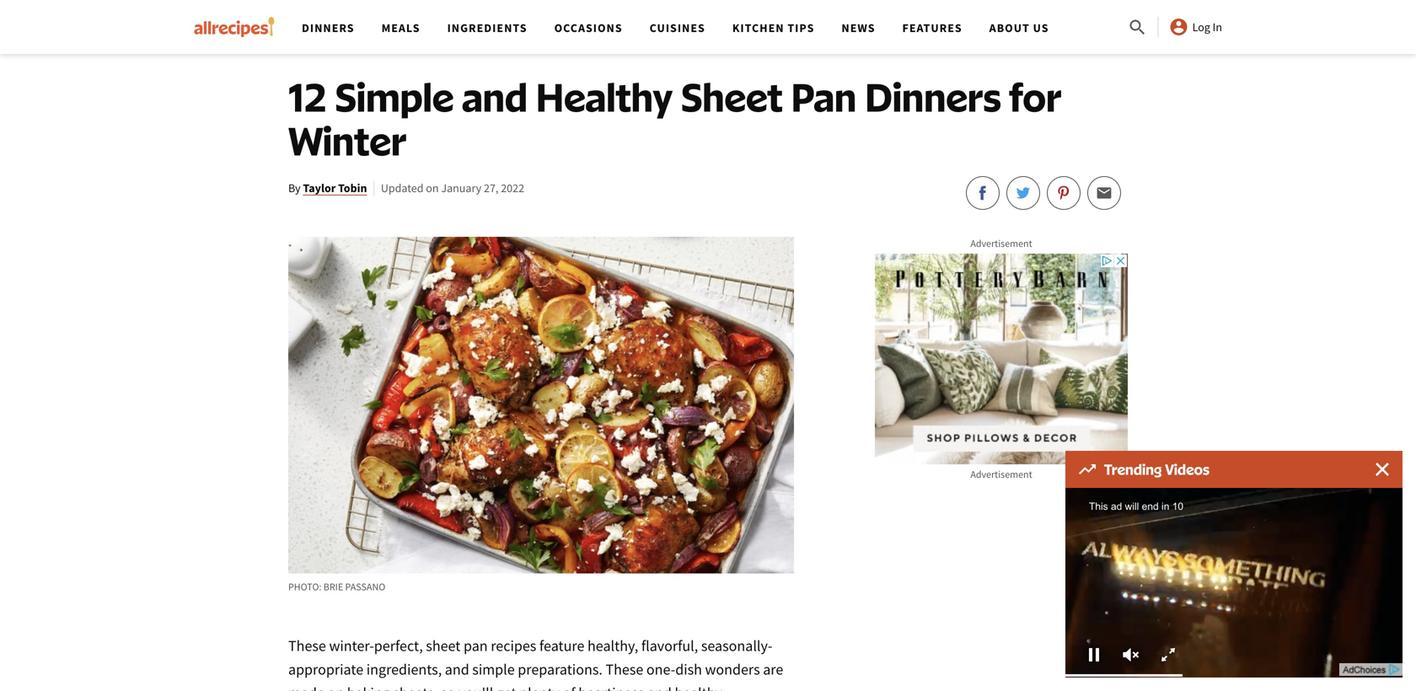 Task type: vqa. For each thing, say whether or not it's contained in the screenshot.
on within the These winter-perfect, sheet pan recipes feature healthy, flavorful, seasonally- appropriate ingredients, and simple preparations. These one-dish wonders are made on baking sheets, so you'll get plenty of heartiness and healt
yes



Task type: describe. For each thing, give the bounding box(es) containing it.
log
[[1193, 19, 1211, 35]]

kitchen tips link
[[733, 20, 815, 35]]

photo: brie passano
[[288, 581, 386, 594]]

appropriate
[[288, 660, 364, 679]]

wonders
[[705, 660, 760, 679]]

feature
[[540, 637, 585, 656]]

sheets,
[[393, 684, 438, 691]]

sheet inside the 12 simple and healthy sheet pan dinners for winter
[[681, 73, 783, 121]]

ingredients link
[[447, 20, 528, 35]]

winter-
[[329, 637, 374, 656]]

trending videos
[[1105, 460, 1210, 479]]

occasions link
[[555, 20, 623, 35]]

healthy
[[536, 73, 673, 121]]

simple
[[472, 660, 515, 679]]

winter
[[288, 116, 407, 165]]

so
[[441, 684, 456, 691]]

and inside the 12 simple and healthy sheet pan dinners for winter
[[462, 73, 528, 121]]

27,
[[484, 181, 499, 196]]

baking
[[347, 684, 390, 691]]

search image
[[1128, 17, 1148, 38]]

meals link
[[382, 20, 420, 35]]

0 horizontal spatial dinners
[[302, 20, 355, 35]]

video player application
[[1066, 488, 1403, 678]]

preparations.
[[518, 660, 603, 679]]

2 recipes from the left
[[636, 22, 686, 37]]

cuisines
[[650, 20, 706, 35]]

get
[[497, 684, 517, 691]]

sheet pan dinner recipes
[[519, 22, 686, 37]]

plenty
[[520, 684, 560, 691]]

photo:
[[288, 581, 322, 594]]

close image
[[1376, 463, 1390, 476]]

seasonally-
[[701, 637, 773, 656]]

home image
[[194, 17, 275, 37]]

pan inside the 12 simple and healthy sheet pan dinners for winter
[[791, 73, 857, 121]]

ingredients,
[[367, 660, 442, 679]]

navigation containing dinners
[[288, 0, 1128, 54]]

january
[[441, 181, 482, 196]]

pan
[[464, 637, 488, 656]]

simple
[[335, 73, 454, 121]]

chevron_right image
[[344, 19, 365, 40]]

1 vertical spatial these
[[606, 660, 644, 679]]

these winter-perfect, sheet pan recipes feature healthy, flavorful, seasonally- appropriate ingredients, and simple preparations. these one-dish wonders are made on baking sheets, so you'll get plenty of heartiness and healt
[[288, 637, 784, 691]]

healthy,
[[588, 637, 639, 656]]

brie
[[324, 581, 343, 594]]

everyday cooking link
[[369, 19, 491, 40]]

for
[[1010, 73, 1062, 121]]

sheet
[[426, 637, 461, 656]]

2022
[[501, 181, 525, 196]]



Task type: locate. For each thing, give the bounding box(es) containing it.
0 horizontal spatial on
[[328, 684, 344, 691]]

made
[[288, 684, 325, 691]]

us
[[1034, 20, 1050, 35]]

0 horizontal spatial pan
[[560, 22, 584, 37]]

cooking
[[434, 22, 489, 37]]

tobin
[[338, 181, 367, 196]]

and
[[462, 73, 528, 121], [445, 660, 469, 679], [648, 684, 672, 691]]

in
[[1213, 19, 1223, 35]]

recipes
[[291, 22, 341, 37], [636, 22, 686, 37]]

perfect,
[[374, 637, 423, 656]]

1 vertical spatial on
[[328, 684, 344, 691]]

0 horizontal spatial recipes
[[291, 22, 341, 37]]

passano
[[345, 581, 386, 594]]

pan inside sheet pan dinner recipes link
[[560, 22, 584, 37]]

cuisines link
[[650, 20, 706, 35]]

1 horizontal spatial recipes
[[636, 22, 686, 37]]

1 horizontal spatial dinners
[[865, 73, 1001, 121]]

navigation
[[288, 0, 1128, 54]]

dinners link
[[302, 20, 355, 35]]

dinner
[[587, 22, 633, 37]]

1 vertical spatial pan
[[791, 73, 857, 121]]

these up appropriate
[[288, 637, 326, 656]]

meals
[[382, 20, 420, 35]]

0 vertical spatial these
[[288, 637, 326, 656]]

taylor tobin link
[[303, 181, 367, 196]]

occasions
[[555, 20, 623, 35]]

news
[[842, 20, 876, 35]]

1 horizontal spatial these
[[606, 660, 644, 679]]

trending image
[[1079, 465, 1096, 475]]

you'll
[[459, 684, 494, 691]]

on left january
[[426, 181, 439, 196]]

0 vertical spatial on
[[426, 181, 439, 196]]

0 horizontal spatial these
[[288, 637, 326, 656]]

by
[[288, 181, 301, 196]]

1 horizontal spatial sheet
[[681, 73, 783, 121]]

chevron_right image
[[492, 19, 512, 40]]

recipes link
[[288, 19, 344, 40]]

dinners up 12
[[302, 20, 355, 35]]

1 horizontal spatial pan
[[791, 73, 857, 121]]

dinners inside the 12 simple and healthy sheet pan dinners for winter
[[865, 73, 1001, 121]]

1 vertical spatial dinners
[[865, 73, 1001, 121]]

about
[[990, 20, 1030, 35]]

features link
[[903, 20, 963, 35]]

updated
[[381, 181, 424, 196]]

unmute button group
[[1113, 643, 1150, 668]]

by taylor tobin
[[288, 181, 367, 196]]

these up heartiness
[[606, 660, 644, 679]]

flavorful,
[[642, 637, 698, 656]]

on
[[426, 181, 439, 196], [328, 684, 344, 691]]

12 simple and healthy sheet pan dinners for winter
[[288, 73, 1062, 165]]

0 vertical spatial and
[[462, 73, 528, 121]]

dish
[[676, 660, 702, 679]]

0 vertical spatial dinners
[[302, 20, 355, 35]]

2 vertical spatial and
[[648, 684, 672, 691]]

1 recipes from the left
[[291, 22, 341, 37]]

and down "one-"
[[648, 684, 672, 691]]

1 vertical spatial sheet
[[681, 73, 783, 121]]

news link
[[842, 20, 876, 35]]

of
[[563, 684, 576, 691]]

everyday
[[371, 22, 431, 37]]

about us
[[990, 20, 1050, 35]]

recipes right dinner
[[636, 22, 686, 37]]

pan left dinner
[[560, 22, 584, 37]]

sheet right chevron_right icon
[[519, 22, 557, 37]]

0 horizontal spatial sheet
[[519, 22, 557, 37]]

and up so
[[445, 660, 469, 679]]

recipes left chevron_right image
[[291, 22, 341, 37]]

chicken and veggie sheet pan dinner with olives and feta image
[[288, 237, 794, 574]]

tips
[[788, 20, 815, 35]]

features
[[903, 20, 963, 35]]

1 vertical spatial and
[[445, 660, 469, 679]]

sheet
[[519, 22, 557, 37], [681, 73, 783, 121]]

sheet inside sheet pan dinner recipes link
[[519, 22, 557, 37]]

advertisement region
[[875, 254, 1128, 465]]

kitchen
[[733, 20, 785, 35]]

log in
[[1193, 19, 1223, 35]]

heartiness
[[579, 684, 645, 691]]

0 vertical spatial pan
[[560, 22, 584, 37]]

trending
[[1105, 460, 1162, 479]]

0 vertical spatial sheet
[[519, 22, 557, 37]]

on down appropriate
[[328, 684, 344, 691]]

pan
[[560, 22, 584, 37], [791, 73, 857, 121]]

videos
[[1165, 460, 1210, 479]]

12
[[288, 73, 327, 121]]

updated on january 27, 2022
[[381, 181, 525, 196]]

log in link
[[1169, 17, 1223, 37]]

sheet pan dinner recipes link
[[516, 19, 689, 40]]

everyday cooking
[[371, 22, 489, 37]]

are
[[763, 660, 784, 679]]

these
[[288, 637, 326, 656], [606, 660, 644, 679]]

and down chevron_right icon
[[462, 73, 528, 121]]

1 horizontal spatial on
[[426, 181, 439, 196]]

kitchen tips
[[733, 20, 815, 35]]

one-
[[647, 660, 676, 679]]

ingredients
[[447, 20, 528, 35]]

pan down the tips
[[791, 73, 857, 121]]

dinners
[[302, 20, 355, 35], [865, 73, 1001, 121]]

account image
[[1169, 17, 1190, 37]]

taylor
[[303, 181, 336, 196]]

dinners down features at right top
[[865, 73, 1001, 121]]

on inside these winter-perfect, sheet pan recipes feature healthy, flavorful, seasonally- appropriate ingredients, and simple preparations. these one-dish wonders are made on baking sheets, so you'll get plenty of heartiness and healt
[[328, 684, 344, 691]]

sheet down kitchen
[[681, 73, 783, 121]]

recipes
[[491, 637, 537, 656]]

about us link
[[990, 20, 1050, 35]]



